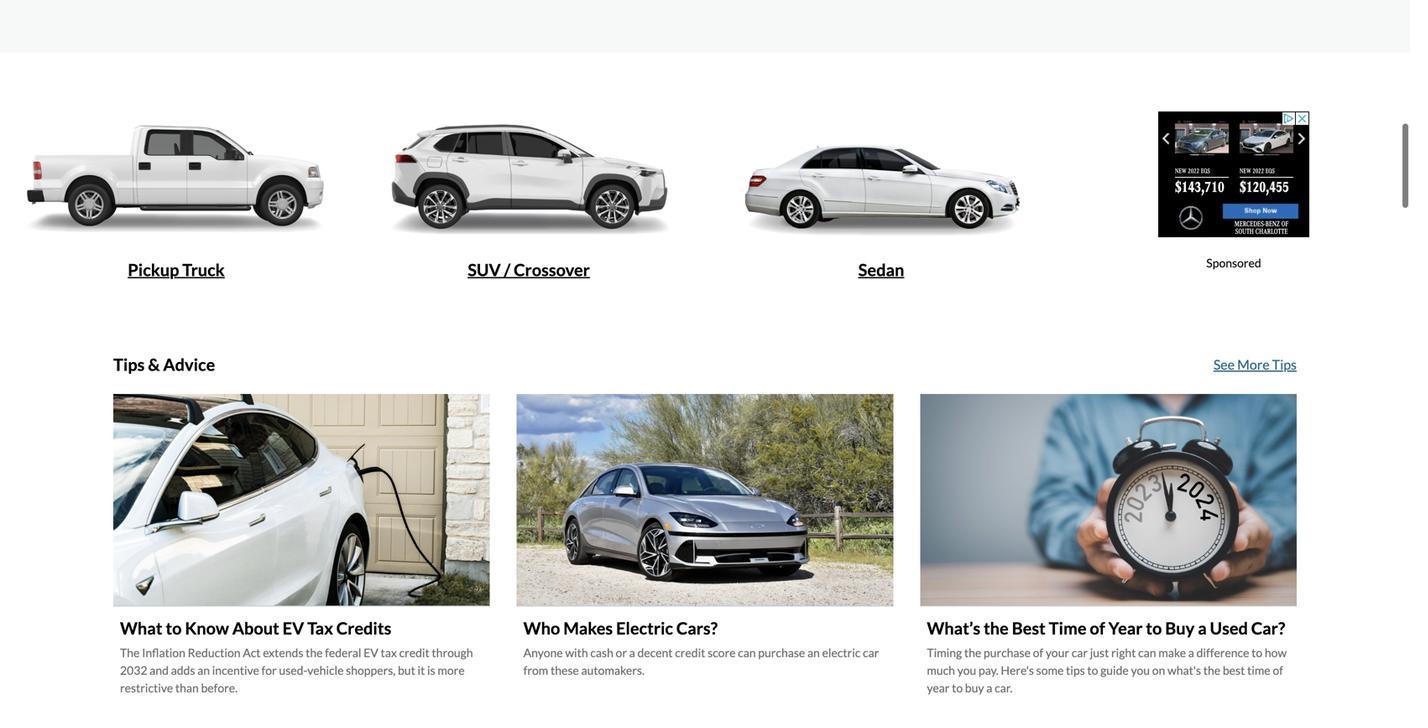 Task type: vqa. For each thing, say whether or not it's contained in the screenshot.
payment
no



Task type: locate. For each thing, give the bounding box(es) containing it.
1 horizontal spatial an
[[807, 646, 820, 660]]

make
[[1159, 646, 1186, 660]]

you left on
[[1131, 664, 1150, 678]]

the up the vehicle
[[306, 646, 323, 660]]

an down reduction
[[197, 664, 210, 678]]

2 can from the left
[[1138, 646, 1156, 660]]

1 vertical spatial of
[[1033, 646, 1043, 660]]

cars?
[[676, 619, 718, 639]]

purchase
[[758, 646, 805, 660], [984, 646, 1031, 660]]

car up tips
[[1072, 646, 1088, 660]]

truck
[[182, 260, 225, 280]]

1 horizontal spatial you
[[1131, 664, 1150, 678]]

credit
[[399, 646, 430, 660], [675, 646, 705, 660]]

1 can from the left
[[738, 646, 756, 660]]

more
[[1237, 357, 1270, 373]]

more
[[438, 664, 465, 678]]

purchase for time
[[984, 646, 1031, 660]]

about
[[232, 619, 279, 639]]

0 horizontal spatial car
[[863, 646, 879, 660]]

2 horizontal spatial of
[[1273, 664, 1283, 678]]

to
[[166, 619, 182, 639], [1146, 619, 1162, 639], [1252, 646, 1263, 660], [1087, 664, 1098, 678], [952, 681, 963, 696]]

1 car from the left
[[863, 646, 879, 660]]

purchase up here's
[[984, 646, 1031, 660]]

best
[[1012, 619, 1046, 639]]

for
[[262, 664, 277, 678]]

can right score
[[738, 646, 756, 660]]

1 horizontal spatial ev
[[364, 646, 378, 660]]

buy
[[1165, 619, 1195, 639]]

an inside who makes electric cars? anyone with cash or a decent credit score can purchase an electric car from these automakers.
[[807, 646, 820, 660]]

1 horizontal spatial can
[[1138, 646, 1156, 660]]

incentive
[[212, 664, 259, 678]]

the
[[120, 646, 140, 660]]

pay.
[[979, 664, 999, 678]]

year
[[927, 681, 950, 696]]

inflation
[[142, 646, 185, 660]]

ev
[[283, 619, 304, 639], [364, 646, 378, 660]]

tips left & in the left of the page
[[113, 355, 145, 375]]

&
[[148, 355, 160, 375]]

vehicle
[[307, 664, 344, 678]]

used
[[1210, 619, 1248, 639]]

of left your
[[1033, 646, 1043, 660]]

can
[[738, 646, 756, 660], [1138, 646, 1156, 660]]

1 horizontal spatial credit
[[675, 646, 705, 660]]

tips
[[113, 355, 145, 375], [1272, 357, 1297, 373]]

what to know about ev tax credits image
[[113, 394, 490, 606]]

decent
[[637, 646, 673, 660]]

best
[[1223, 664, 1245, 678]]

score
[[708, 646, 736, 660]]

an
[[807, 646, 820, 660], [197, 664, 210, 678]]

purchase inside who makes electric cars? anyone with cash or a decent credit score can purchase an electric car from these automakers.
[[758, 646, 805, 660]]

1 vertical spatial ev
[[364, 646, 378, 660]]

1 horizontal spatial car
[[1072, 646, 1088, 660]]

tips right more on the right bottom of page
[[1272, 357, 1297, 373]]

ev up extends
[[283, 619, 304, 639]]

automakers.
[[581, 664, 645, 678]]

what's the best time of year to buy a used car? image
[[920, 394, 1297, 606]]

crossover
[[514, 260, 590, 280]]

purchase inside what's the best time of year to buy a used car? timing the purchase of your car just right can make a difference to how much you pay. here's some tips to guide you on what's the best time of year to buy a car.
[[984, 646, 1031, 660]]

ev up shoppers,
[[364, 646, 378, 660]]

anyone
[[523, 646, 563, 660]]

suv / crossover
[[468, 260, 590, 280]]

what's
[[1168, 664, 1201, 678]]

you
[[957, 664, 976, 678], [1131, 664, 1150, 678]]

a up what's
[[1188, 646, 1194, 660]]

car right electric
[[863, 646, 879, 660]]

advice
[[163, 355, 215, 375]]

2 car from the left
[[1072, 646, 1088, 660]]

0 horizontal spatial ev
[[283, 619, 304, 639]]

can up on
[[1138, 646, 1156, 660]]

1 horizontal spatial tips
[[1272, 357, 1297, 373]]

0 horizontal spatial an
[[197, 664, 210, 678]]

you up buy
[[957, 664, 976, 678]]

car inside who makes electric cars? anyone with cash or a decent credit score can purchase an electric car from these automakers.
[[863, 646, 879, 660]]

1 vertical spatial an
[[197, 664, 210, 678]]

before.
[[201, 681, 238, 696]]

what
[[120, 619, 162, 639]]

of up just
[[1090, 619, 1105, 639]]

cash
[[590, 646, 613, 660]]

1 horizontal spatial purchase
[[984, 646, 1031, 660]]

from
[[523, 664, 548, 678]]

reduction
[[188, 646, 241, 660]]

suv
[[468, 260, 501, 280]]

just
[[1090, 646, 1109, 660]]

it
[[418, 664, 425, 678]]

0 horizontal spatial purchase
[[758, 646, 805, 660]]

see more tips link
[[1214, 355, 1297, 382]]

1 purchase from the left
[[758, 646, 805, 660]]

0 horizontal spatial credit
[[399, 646, 430, 660]]

2 purchase from the left
[[984, 646, 1031, 660]]

sedan
[[858, 260, 904, 280]]

but
[[398, 664, 415, 678]]

of
[[1090, 619, 1105, 639], [1033, 646, 1043, 660], [1273, 664, 1283, 678]]

credit up it
[[399, 646, 430, 660]]

2 credit from the left
[[675, 646, 705, 660]]

the down difference
[[1203, 664, 1221, 678]]

the
[[984, 619, 1009, 639], [306, 646, 323, 660], [964, 646, 981, 660], [1203, 664, 1221, 678]]

of down how
[[1273, 664, 1283, 678]]

see more tips
[[1214, 357, 1297, 373]]

the left best
[[984, 619, 1009, 639]]

credit down cars?
[[675, 646, 705, 660]]

1 horizontal spatial of
[[1090, 619, 1105, 639]]

0 horizontal spatial can
[[738, 646, 756, 660]]

electric
[[616, 619, 673, 639]]

car
[[863, 646, 879, 660], [1072, 646, 1088, 660]]

these
[[551, 664, 579, 678]]

0 horizontal spatial you
[[957, 664, 976, 678]]

2032
[[120, 664, 147, 678]]

a right 'or'
[[629, 646, 635, 660]]

act
[[243, 646, 261, 660]]

can inside what's the best time of year to buy a used car? timing the purchase of your car just right can make a difference to how much you pay. here's some tips to guide you on what's the best time of year to buy a car.
[[1138, 646, 1156, 660]]

much
[[927, 664, 955, 678]]

an left electric
[[807, 646, 820, 660]]

who
[[523, 619, 560, 639]]

1 credit from the left
[[399, 646, 430, 660]]

advertisement region
[[1144, 103, 1324, 246]]

credit inside who makes electric cars? anyone with cash or a decent credit score can purchase an electric car from these automakers.
[[675, 646, 705, 660]]

a
[[1198, 619, 1207, 639], [629, 646, 635, 660], [1188, 646, 1194, 660], [986, 681, 992, 696]]

purchase left electric
[[758, 646, 805, 660]]

car inside what's the best time of year to buy a used car? timing the purchase of your car just right can make a difference to how much you pay. here's some tips to guide you on what's the best time of year to buy a car.
[[1072, 646, 1088, 660]]

0 horizontal spatial of
[[1033, 646, 1043, 660]]

0 vertical spatial an
[[807, 646, 820, 660]]



Task type: describe. For each thing, give the bounding box(es) containing it.
the inside what to know about ev tax credits the inflation reduction act extends the federal ev tax credit through 2032 and adds an incentive for used-vehicle shoppers, but it is more restrictive than before.
[[306, 646, 323, 660]]

pickup truck image
[[18, 82, 335, 260]]

the up pay.
[[964, 646, 981, 660]]

can inside who makes electric cars? anyone with cash or a decent credit score can purchase an electric car from these automakers.
[[738, 646, 756, 660]]

see
[[1214, 357, 1235, 373]]

adds
[[171, 664, 195, 678]]

know
[[185, 619, 229, 639]]

and
[[150, 664, 169, 678]]

suv / crossover image
[[370, 82, 687, 260]]

used-
[[279, 664, 307, 678]]

right
[[1111, 646, 1136, 660]]

extends
[[263, 646, 303, 660]]

purchase for cars?
[[758, 646, 805, 660]]

guide
[[1100, 664, 1129, 678]]

0 vertical spatial ev
[[283, 619, 304, 639]]

through
[[432, 646, 473, 660]]

how
[[1265, 646, 1287, 660]]

a right buy
[[1198, 619, 1207, 639]]

than
[[175, 681, 199, 696]]

a inside who makes electric cars? anyone with cash or a decent credit score can purchase an electric car from these automakers.
[[629, 646, 635, 660]]

pickup truck link
[[4, 82, 348, 287]]

what to know about ev tax credits the inflation reduction act extends the federal ev tax credit through 2032 and adds an incentive for used-vehicle shoppers, but it is more restrictive than before.
[[120, 619, 473, 696]]

your
[[1046, 646, 1069, 660]]

is
[[427, 664, 435, 678]]

timing
[[927, 646, 962, 660]]

tax
[[307, 619, 333, 639]]

tips & advice
[[113, 355, 215, 375]]

/
[[504, 260, 511, 280]]

car for cars?
[[863, 646, 879, 660]]

a left car.
[[986, 681, 992, 696]]

shoppers,
[[346, 664, 396, 678]]

what's
[[927, 619, 980, 639]]

time
[[1049, 619, 1087, 639]]

credits
[[336, 619, 391, 639]]

some
[[1036, 664, 1064, 678]]

an inside what to know about ev tax credits the inflation reduction act extends the federal ev tax credit through 2032 and adds an incentive for used-vehicle shoppers, but it is more restrictive than before.
[[197, 664, 210, 678]]

makes
[[563, 619, 613, 639]]

sedan link
[[709, 82, 1053, 287]]

car?
[[1251, 619, 1285, 639]]

federal
[[325, 646, 361, 660]]

here's
[[1001, 664, 1034, 678]]

time
[[1247, 664, 1270, 678]]

tips
[[1066, 664, 1085, 678]]

who makes electric cars? anyone with cash or a decent credit score can purchase an electric car from these automakers.
[[523, 619, 879, 678]]

difference
[[1197, 646, 1249, 660]]

to inside what to know about ev tax credits the inflation reduction act extends the federal ev tax credit through 2032 and adds an incentive for used-vehicle shoppers, but it is more restrictive than before.
[[166, 619, 182, 639]]

buy
[[965, 681, 984, 696]]

with
[[565, 646, 588, 660]]

year
[[1108, 619, 1143, 639]]

electric
[[822, 646, 861, 660]]

or
[[616, 646, 627, 660]]

credit inside what to know about ev tax credits the inflation reduction act extends the federal ev tax credit through 2032 and adds an incentive for used-vehicle shoppers, but it is more restrictive than before.
[[399, 646, 430, 660]]

who makes electric cars? image
[[517, 394, 893, 606]]

2 you from the left
[[1131, 664, 1150, 678]]

0 horizontal spatial tips
[[113, 355, 145, 375]]

pickup truck
[[128, 260, 225, 280]]

restrictive
[[120, 681, 173, 696]]

on
[[1152, 664, 1165, 678]]

what's the best time of year to buy a used car? timing the purchase of your car just right can make a difference to how much you pay. here's some tips to guide you on what's the best time of year to buy a car.
[[927, 619, 1287, 696]]

pickup
[[128, 260, 179, 280]]

0 vertical spatial of
[[1090, 619, 1105, 639]]

car for time
[[1072, 646, 1088, 660]]

car.
[[995, 681, 1013, 696]]

1 you from the left
[[957, 664, 976, 678]]

tax
[[381, 646, 397, 660]]

sedan image
[[723, 82, 1040, 260]]

suv / crossover link
[[357, 82, 701, 287]]

sponsored
[[1206, 256, 1261, 270]]

2 vertical spatial of
[[1273, 664, 1283, 678]]



